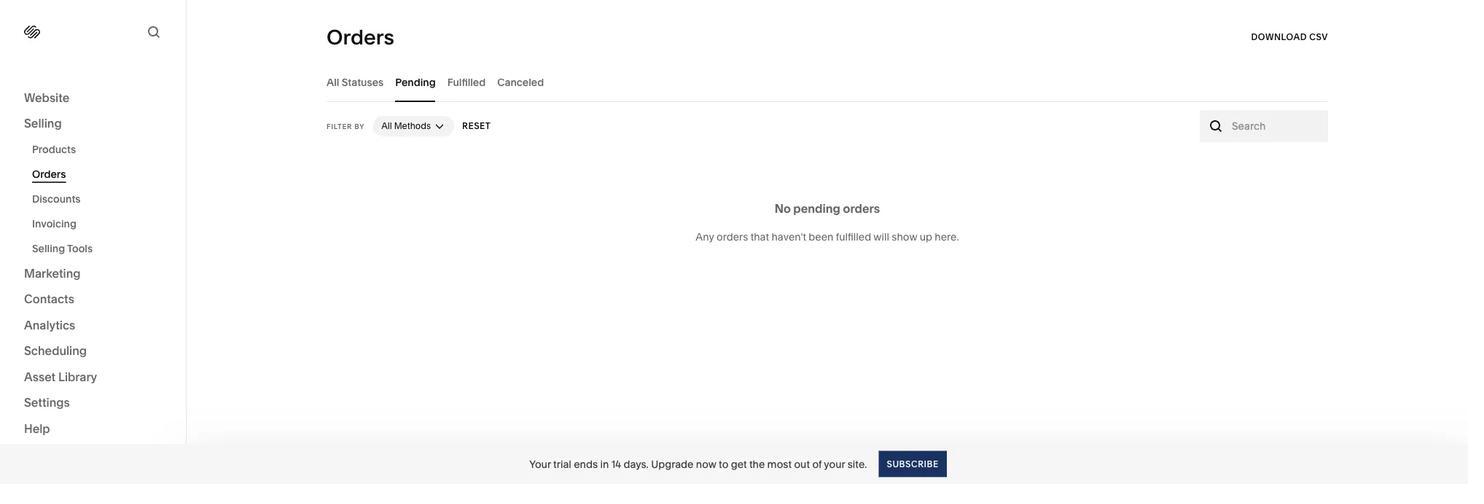 Task type: describe. For each thing, give the bounding box(es) containing it.
discounts link
[[32, 187, 170, 211]]

reset button
[[462, 113, 491, 139]]

download csv button
[[1251, 24, 1328, 50]]

contacts
[[24, 292, 74, 306]]

settings
[[24, 395, 70, 410]]

0 horizontal spatial orders
[[717, 230, 748, 243]]

fulfilled
[[836, 230, 871, 243]]

trial
[[553, 458, 571, 470]]

statuses
[[342, 76, 384, 88]]

all for all methods
[[381, 121, 392, 131]]

your trial ends in 14 days. upgrade now to get the most out of your site.
[[529, 458, 867, 470]]

asset
[[24, 370, 56, 384]]

days.
[[624, 458, 649, 470]]

filter
[[327, 122, 352, 130]]

any orders that haven't been fulfilled will show up here.
[[696, 230, 959, 243]]

analytics link
[[24, 317, 162, 334]]

haven't
[[772, 230, 806, 243]]

fulfilled button
[[447, 62, 486, 102]]

analytics
[[24, 318, 75, 332]]

filter by
[[327, 122, 365, 130]]

up
[[920, 230, 932, 243]]

been
[[809, 230, 834, 243]]

the
[[749, 458, 765, 470]]

scheduling link
[[24, 343, 162, 360]]

1 horizontal spatial orders
[[327, 25, 394, 50]]

selling link
[[24, 116, 162, 133]]

selling for selling
[[24, 116, 62, 130]]

discounts
[[32, 193, 81, 205]]

scheduling
[[24, 344, 87, 358]]

pending
[[793, 202, 841, 216]]

marketing link
[[24, 265, 162, 282]]

settings link
[[24, 395, 162, 412]]

will
[[874, 230, 889, 243]]

all methods
[[381, 121, 431, 131]]

csv
[[1309, 32, 1328, 42]]

site.
[[848, 458, 867, 470]]

1 horizontal spatial orders
[[843, 202, 880, 216]]

asset library link
[[24, 369, 162, 386]]

to
[[719, 458, 728, 470]]

orders link
[[32, 162, 170, 187]]

out
[[794, 458, 810, 470]]

website link
[[24, 90, 162, 107]]

1 vertical spatial orders
[[32, 168, 66, 180]]

contacts link
[[24, 291, 162, 308]]

14
[[611, 458, 621, 470]]

your
[[529, 458, 551, 470]]

tab list containing all statuses
[[327, 62, 1328, 102]]



Task type: vqa. For each thing, say whether or not it's contained in the screenshot.
SALES
no



Task type: locate. For each thing, give the bounding box(es) containing it.
products
[[32, 143, 76, 156]]

orders up statuses
[[327, 25, 394, 50]]

0 vertical spatial orders
[[843, 202, 880, 216]]

all left statuses
[[327, 76, 339, 88]]

0 vertical spatial orders
[[327, 25, 394, 50]]

download
[[1251, 32, 1307, 42]]

website
[[24, 90, 70, 105]]

selling tools
[[32, 242, 93, 255]]

orders down the products
[[32, 168, 66, 180]]

all left methods
[[381, 121, 392, 131]]

now
[[696, 458, 716, 470]]

orders
[[843, 202, 880, 216], [717, 230, 748, 243]]

subscribe button
[[879, 451, 947, 477]]

library
[[58, 370, 97, 384]]

1 vertical spatial orders
[[717, 230, 748, 243]]

products link
[[32, 137, 170, 162]]

help
[[24, 421, 50, 436]]

selling for selling tools
[[32, 242, 65, 255]]

in
[[600, 458, 609, 470]]

asset library
[[24, 370, 97, 384]]

all statuses
[[327, 76, 384, 88]]

no
[[775, 202, 791, 216]]

tab list
[[327, 62, 1328, 102]]

orders
[[327, 25, 394, 50], [32, 168, 66, 180]]

1 vertical spatial selling
[[32, 242, 65, 255]]

invoicing
[[32, 218, 77, 230]]

ends
[[574, 458, 598, 470]]

tools
[[67, 242, 93, 255]]

pending button
[[395, 62, 436, 102]]

any
[[696, 230, 714, 243]]

0 horizontal spatial orders
[[32, 168, 66, 180]]

marketing
[[24, 266, 81, 280]]

show
[[892, 230, 917, 243]]

by
[[354, 122, 365, 130]]

canceled
[[497, 76, 544, 88]]

all for all statuses
[[327, 76, 339, 88]]

all methods button
[[373, 116, 454, 136]]

selling down website on the top of page
[[24, 116, 62, 130]]

all statuses button
[[327, 62, 384, 102]]

your
[[824, 458, 845, 470]]

selling inside selling link
[[24, 116, 62, 130]]

subscribe
[[887, 459, 939, 469]]

1 vertical spatial all
[[381, 121, 392, 131]]

no pending orders
[[775, 202, 880, 216]]

all
[[327, 76, 339, 88], [381, 121, 392, 131]]

selling tools link
[[32, 236, 170, 261]]

selling
[[24, 116, 62, 130], [32, 242, 65, 255]]

here.
[[935, 230, 959, 243]]

that
[[751, 230, 769, 243]]

most
[[767, 458, 792, 470]]

fulfilled
[[447, 76, 486, 88]]

reset
[[462, 121, 491, 131]]

all inside all statuses button
[[327, 76, 339, 88]]

0 horizontal spatial all
[[327, 76, 339, 88]]

download csv
[[1251, 32, 1328, 42]]

Search field
[[1232, 118, 1320, 134]]

invoicing link
[[32, 211, 170, 236]]

upgrade
[[651, 458, 694, 470]]

help link
[[24, 421, 50, 437]]

0 vertical spatial all
[[327, 76, 339, 88]]

orders right any
[[717, 230, 748, 243]]

get
[[731, 458, 747, 470]]

canceled button
[[497, 62, 544, 102]]

orders up 'fulfilled'
[[843, 202, 880, 216]]

selling up marketing
[[32, 242, 65, 255]]

of
[[812, 458, 822, 470]]

0 vertical spatial selling
[[24, 116, 62, 130]]

methods
[[394, 121, 431, 131]]

all inside all methods button
[[381, 121, 392, 131]]

pending
[[395, 76, 436, 88]]

selling inside selling tools link
[[32, 242, 65, 255]]

1 horizontal spatial all
[[381, 121, 392, 131]]



